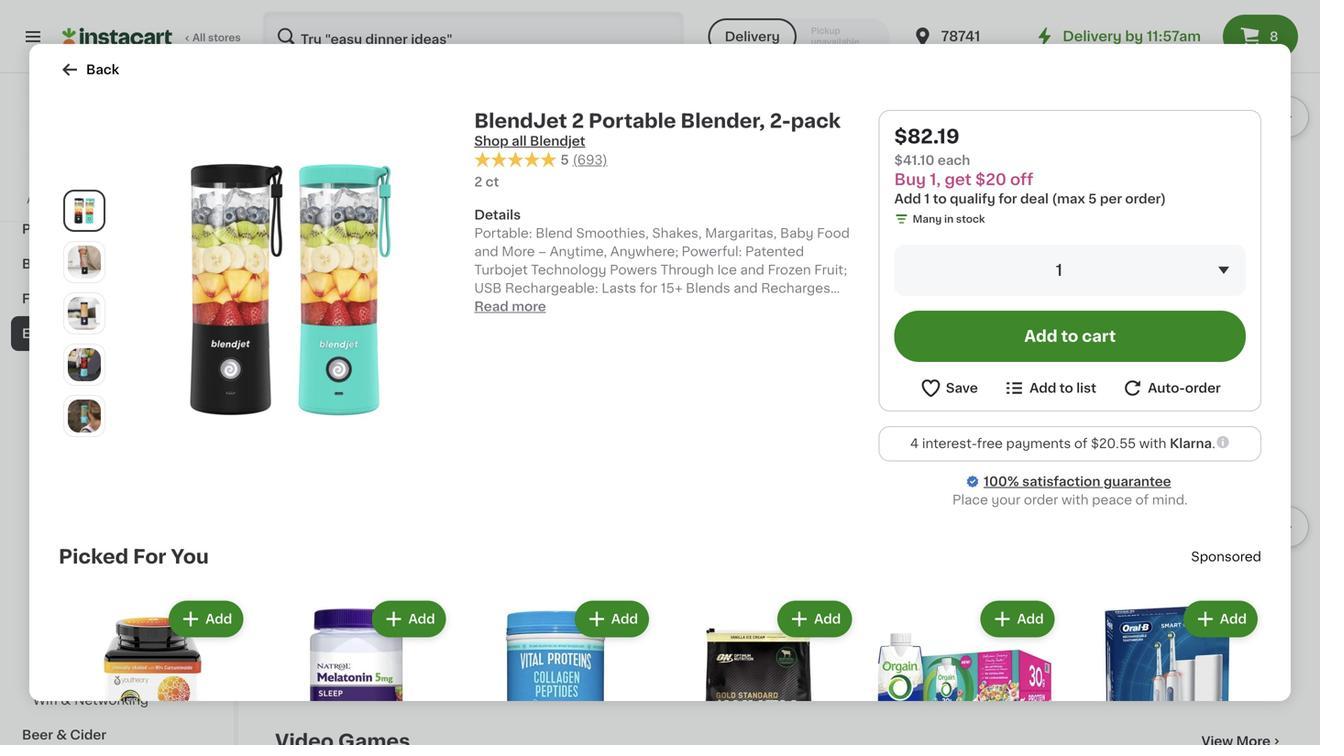 Task type: vqa. For each thing, say whether or not it's contained in the screenshot.
Specialty
no



Task type: describe. For each thing, give the bounding box(es) containing it.
order inside button
[[1186, 382, 1222, 395]]

more
[[512, 301, 546, 313]]

delivery button
[[709, 18, 797, 55]]

beer & cider link
[[11, 718, 223, 746]]

100% satisfaction guarantee inside button
[[47, 177, 194, 187]]

pets link
[[11, 212, 223, 247]]

enlarge small appliances blendjet 2 portable blender, 2-pack hero (opens in a new tab) image
[[68, 194, 101, 227]]

instacart logo image
[[62, 26, 172, 48]]

sp7r
[[1116, 621, 1150, 634]]

deal
[[1021, 193, 1049, 205]]

sip
[[750, 337, 771, 350]]

many in stock down the qualify
[[913, 214, 986, 224]]

blendjet
[[530, 135, 586, 148]]

membership
[[91, 195, 156, 205]]

add button down $152.99 element
[[577, 603, 648, 636]]

and up turbojet
[[475, 246, 499, 258]]

in down the qualify
[[945, 214, 954, 224]]

apple airtag, 4 pack
[[1094, 203, 1223, 216]]

to inside $82.19 $41.10 each buy 1, get $20 off add 1 to qualify for deal (max 5 per order)
[[934, 193, 947, 205]]

video games
[[33, 397, 119, 410]]

1 vertical spatial satisfaction
[[1023, 476, 1101, 488]]

2 enlarge small appliances blendjet 2 portable blender, 2-pack unknown (opens in a new tab) image from the top
[[68, 348, 101, 381]]

of inside portable: blend smoothies, shakes, margaritas, baby food and more – anytime, anywhere; powerful: patented turbojet technology powers through ice and frozen fruit; usb rechargeable: lasts for 15+ blends and recharges quickly; self-cleaning: just blend water with a drop of soap, and rinse; lock mode: confidently toss your blendjet 2 into your backpack or purse, or sip straight from the jar.
[[814, 301, 828, 313]]

sealer
[[629, 222, 669, 235]]

to inside button
[[1060, 382, 1074, 395]]

item carousel region containing add
[[275, 372, 1310, 702]]

many in stock down '(1.56k)'
[[703, 678, 775, 688]]

attachment
[[480, 240, 556, 253]]

1 vertical spatial cooker
[[1027, 222, 1074, 235]]

stock down '(1.56k)'
[[746, 678, 775, 688]]

get down 19 on the top left of the page
[[313, 187, 331, 197]]

oven
[[685, 222, 719, 235]]

channel
[[1170, 621, 1224, 634]]

2 ct
[[475, 176, 499, 189]]

add button up .
[[1208, 385, 1279, 418]]

buy up details
[[485, 187, 506, 197]]

blendjet 2 portable blender, 2-pack
[[275, 203, 459, 235]]

subwoofer
[[355, 640, 425, 653]]

snacks
[[22, 188, 70, 201]]

$212.99 element
[[889, 576, 1079, 600]]

ice
[[718, 264, 737, 277]]

& for seafood
[[59, 153, 70, 166]]

$25
[[538, 187, 558, 197]]

in down airtag,
[[1144, 240, 1153, 250]]

usb
[[475, 282, 502, 295]]

0 vertical spatial cooker
[[1023, 203, 1070, 216]]

stock inside 2 ct many in stock
[[337, 275, 366, 285]]

1 vertical spatial blend
[[656, 301, 693, 313]]

many down attachment
[[498, 262, 527, 272]]

home electronics & appliances link
[[11, 595, 223, 649]]

stock down –
[[542, 262, 571, 272]]

each inside ninja foodi possible cooker pro 8.5-quart multi-cooker 1 each
[[896, 240, 922, 250]]

$ for foodsaver vacuum sealing system with handheld sealer attachment
[[484, 162, 490, 172]]

and right the ice
[[741, 264, 765, 277]]

spo nsored
[[1192, 551, 1262, 564]]

se
[[821, 621, 838, 634]]

and down large)
[[734, 282, 758, 295]]

$50 for 7.1
[[1152, 605, 1173, 615]]

for inside portable: blend smoothies, shakes, margaritas, baby food and more – anytime, anywhere; powerful: patented turbojet technology powers through ice and frozen fruit; usb rechargeable: lasts for 15+ blends and recharges quickly; self-cleaning: just blend water with a drop of soap, and rinse; lock mode: confidently toss your blendjet 2 into your backpack or purse, or sip straight from the jar.
[[640, 282, 658, 295]]

blendjet for blendjet 2 portable blender, 2-pack
[[275, 203, 334, 216]]

1 horizontal spatial 100% satisfaction guarantee
[[984, 476, 1172, 488]]

pro
[[943, 603, 964, 616]]

shakes,
[[652, 227, 702, 240]]

for inside $82.19 $41.10 each buy 1, get $20 off add 1 to qualify for deal (max 5 per order)
[[999, 193, 1018, 205]]

get left $25
[[518, 187, 535, 197]]

more inside view more link
[[1237, 332, 1271, 345]]

backpack
[[608, 337, 671, 350]]

snacks & candy
[[22, 188, 131, 201]]

airpods pro (2nd generation) with magsafe case (usb-c) with applecare+ included 1 each
[[889, 603, 1075, 668]]

guarantee inside 100% satisfaction guarantee link
[[1104, 476, 1172, 488]]

built
[[308, 640, 337, 653]]

$ 112 99 for foodsaver vacuum sealing system with handheld sealer attachment
[[484, 161, 536, 180]]

handheld
[[563, 222, 625, 235]]

by
[[1126, 30, 1144, 43]]

$50 for 1090
[[333, 605, 354, 615]]

add to list button
[[1004, 377, 1097, 400]]

1, up ninja
[[918, 187, 925, 197]]

99 for ninja foodi possible cooker pro 8.5-quart multi-cooker
[[931, 162, 945, 172]]

$20 inside $82.19 $41.10 each buy 1, get $20 off add 1 to qualify for deal (max 5 per order)
[[976, 172, 1007, 188]]

& for networking
[[61, 694, 71, 707]]

meat
[[22, 153, 56, 166]]

get left '$9' at the top of the page
[[1132, 187, 1150, 197]]

$20.55
[[1092, 438, 1137, 450]]

satisfaction inside button
[[77, 177, 139, 187]]

delivery for delivery
[[725, 30, 780, 43]]

many in stock down –
[[498, 262, 571, 272]]

7.1
[[1153, 621, 1167, 634]]

airtag,
[[1135, 203, 1177, 216]]

2 or from the left
[[734, 337, 747, 350]]

electronics link
[[11, 316, 223, 351]]

ninja foodi possible cooker pro 8.5-quart multi-cooker 1 each
[[889, 203, 1074, 250]]

interest-
[[923, 438, 978, 450]]

pack for blendjet 2 portable blender, 2-pack
[[288, 222, 320, 235]]

portable:
[[475, 227, 533, 240]]

gourmia xl digital air fryer oven with single-pull french doors xl (extra large)
[[685, 203, 869, 268]]

add button up subwoofer
[[374, 603, 445, 636]]

off right $30
[[766, 605, 780, 615]]

in down –
[[530, 262, 539, 272]]

blender, for blendjet 2 portable blender, 2-pack
[[406, 203, 459, 216]]

sound inside the yamaha ats-1090 sound bar with built in subwoofer
[[391, 621, 432, 634]]

picked
[[59, 548, 129, 567]]

8 button
[[1224, 15, 1299, 59]]

off right $25
[[560, 187, 575, 197]]

pets
[[22, 223, 52, 236]]

airpods
[[521, 603, 571, 616]]

(693) inside item carousel region
[[343, 242, 371, 252]]

.
[[1213, 438, 1216, 450]]

floral
[[22, 293, 59, 305]]

electronics inside electronics link
[[22, 327, 97, 340]]

baby link
[[11, 247, 223, 282]]

for
[[133, 548, 166, 567]]

0 vertical spatial your
[[775, 319, 803, 332]]

cleaning:
[[560, 301, 621, 313]]

off up possible
[[970, 187, 985, 197]]

cameras link
[[11, 421, 223, 456]]

2 inside portable: blend smoothies, shakes, margaritas, baby food and more – anytime, anywhere; powerful: patented turbojet technology powers through ice and frozen fruit; usb rechargeable: lasts for 15+ blends and recharges quickly; self-cleaning: just blend water with a drop of soap, and rinse; lock mode: confidently toss your blendjet 2 into your backpack or purse, or sip straight from the jar.
[[536, 337, 544, 350]]

video games link
[[11, 386, 223, 421]]

add button down $282.99 element
[[1186, 603, 1257, 636]]

bakery link
[[11, 107, 223, 142]]

$152.99 element
[[480, 576, 670, 600]]

0 horizontal spatial 4
[[911, 438, 919, 450]]

off up the channel
[[1175, 605, 1190, 615]]

1, down $ 82 19
[[304, 187, 311, 197]]

off inside $82.19 $41.10 each buy 1, get $20 off add 1 to qualify for deal (max 5 per order)
[[1011, 172, 1034, 188]]

in inside 2 ct many in stock
[[325, 275, 334, 285]]

add costco membership to save link
[[27, 193, 207, 207]]

in down bluetooth
[[735, 678, 744, 688]]

5 (693)
[[561, 154, 608, 166]]

1 vertical spatial xl
[[685, 258, 698, 268]]

accessories
[[123, 660, 202, 672]]

bar inside lg sp7r 7.1 channel high res audio sound bar with rear speaker kit
[[1207, 640, 1229, 653]]

5 inside $82.19 $41.10 each buy 1, get $20 off add 1 to qualify for deal (max 5 per order)
[[1089, 193, 1098, 205]]

place your order with peace of mind.
[[953, 494, 1189, 507]]

stock down the qualify
[[957, 214, 986, 224]]

view more
[[1202, 332, 1271, 345]]

self-
[[530, 301, 560, 313]]

82
[[286, 161, 311, 180]]

1 inside $82.19 $41.10 each buy 1, get $20 off add 1 to qualify for deal (max 5 per order)
[[925, 193, 930, 205]]

many left quart
[[913, 214, 942, 224]]

and down more
[[514, 319, 538, 332]]

each inside $82.19 $41.10 each buy 1, get $20 off add 1 to qualify for deal (max 5 per order)
[[938, 154, 971, 167]]

apple for apple airpods (3rd generation) many in stock
[[480, 603, 518, 616]]

1 horizontal spatial xl
[[743, 203, 760, 216]]

all stores
[[193, 33, 241, 43]]

buy 1, get $9 off
[[1100, 187, 1183, 197]]

0 vertical spatial blend
[[536, 227, 573, 240]]

off right '$9' at the top of the page
[[1168, 187, 1183, 197]]

0 vertical spatial 5
[[561, 154, 569, 166]]

back
[[86, 63, 119, 76]]

c)
[[1055, 621, 1071, 634]]

2 inside blendjet 2 portable blender, 2-pack shop all blendjet
[[572, 111, 584, 131]]

2 horizontal spatial of
[[1136, 494, 1150, 507]]

each inside airpods pro (2nd generation) with magsafe case (usb-c) with applecare+ included 1 each
[[896, 658, 922, 668]]

pack for blendjet 2 portable blender, 2-pack shop all blendjet
[[791, 111, 841, 131]]

a
[[768, 301, 776, 313]]

stock down the apple airtag, 4 pack
[[1156, 240, 1185, 250]]

blends
[[686, 282, 731, 295]]

res
[[1094, 640, 1119, 653]]

shop
[[475, 135, 509, 148]]

meat & seafood
[[22, 153, 128, 166]]

8
[[1270, 30, 1279, 43]]

audio inside lg sp7r 7.1 channel high res audio sound bar with rear speaker kit
[[1122, 640, 1159, 653]]

1, up yamaha
[[304, 605, 311, 615]]

doors
[[685, 240, 724, 253]]

audio link for video games link
[[11, 351, 223, 386]]

112 for ninja foodi possible cooker pro 8.5-quart multi-cooker
[[900, 161, 929, 180]]

stock inside apple airpods (3rd generation) many in stock
[[542, 643, 571, 653]]

with inside lg sp7r 7.1 channel high res audio sound bar with rear speaker kit
[[1232, 640, 1259, 653]]

off inside product group
[[356, 605, 371, 615]]

ct for 2 ct
[[486, 176, 499, 189]]

(18)
[[1162, 678, 1181, 688]]

rinse;
[[542, 319, 581, 332]]

(extra
[[701, 258, 731, 268]]

add button down $142.99 element
[[780, 603, 851, 636]]

auto-
[[1149, 382, 1186, 395]]

0 horizontal spatial order
[[1024, 494, 1059, 507]]

details button
[[475, 206, 857, 224]]

1 horizontal spatial 100%
[[984, 476, 1020, 488]]

add inside button
[[1030, 382, 1057, 395]]

back button
[[59, 59, 119, 81]]

$41.10
[[895, 154, 935, 167]]

sound inside lg sp7r 7.1 channel high res audio sound bar with rear speaker kit
[[1163, 640, 1204, 653]]

technology
[[531, 264, 607, 277]]

audio link for view more link
[[275, 328, 335, 350]]

1 field
[[895, 245, 1247, 296]]

2 ct many in stock
[[275, 257, 366, 285]]

get inside product group
[[313, 605, 331, 615]]

anytime,
[[550, 246, 607, 258]]

1, left '$9' at the top of the page
[[1123, 187, 1130, 197]]

with inside portable: blend smoothies, shakes, margaritas, baby food and more – anytime, anywhere; powerful: patented turbojet technology powers through ice and frozen fruit; usb rechargeable: lasts for 15+ blends and recharges quickly; self-cleaning: just blend water with a drop of soap, and rinse; lock mode: confidently toss your blendjet 2 into your backpack or purse, or sip straight from the jar.
[[738, 301, 765, 313]]

off up blendjet 2 portable blender, 2-pack
[[356, 187, 371, 197]]

many in stock down airtag,
[[1113, 240, 1185, 250]]

1 buy 1, get $20 off from the left
[[281, 187, 371, 197]]

through
[[661, 264, 714, 277]]

ninja
[[889, 203, 922, 216]]

delivery for delivery by 11:57am
[[1063, 30, 1122, 43]]

fryer
[[828, 203, 862, 216]]

(max
[[1053, 193, 1086, 205]]

add button up included
[[983, 603, 1054, 636]]

& for wearables
[[85, 537, 95, 549]]

2 inside blendjet 2 portable blender, 2-pack
[[337, 203, 345, 216]]

4 inside item carousel region
[[1180, 203, 1189, 216]]

save button
[[920, 377, 979, 400]]

1, up foodsaver
[[508, 187, 516, 197]]

get up foodi
[[927, 187, 945, 197]]

cider
[[70, 729, 106, 742]]

straight
[[774, 337, 825, 350]]



Task type: locate. For each thing, give the bounding box(es) containing it.
1 $ 112 99 from the left
[[484, 161, 536, 180]]

lg
[[1094, 621, 1112, 634]]

audio link down 2 ct many in stock
[[275, 328, 335, 350]]

guarantee up peace
[[1104, 476, 1172, 488]]

blend
[[536, 227, 573, 240], [656, 301, 693, 313]]

in
[[340, 640, 352, 653]]

blender, inside blendjet 2 portable blender, 2-pack
[[406, 203, 459, 216]]

recharges
[[762, 282, 831, 295]]

baby down digital
[[781, 227, 814, 240]]

2 inside 2 ct many in stock
[[275, 257, 282, 267]]

blendjet inside blendjet 2 portable blender, 2-pack shop all blendjet
[[475, 111, 568, 131]]

guarantee up save
[[141, 177, 194, 187]]

included
[[999, 640, 1056, 653]]

purse,
[[690, 337, 731, 350]]

possible
[[965, 203, 1020, 216]]

household link
[[11, 72, 223, 107]]

many inside 2 ct many in stock
[[294, 275, 323, 285]]

buy up yamaha
[[281, 605, 301, 615]]

ct down blendjet 2 portable blender, 2-pack
[[284, 257, 295, 267]]

0 vertical spatial portable
[[589, 111, 677, 131]]

1 horizontal spatial (693)
[[573, 154, 608, 166]]

1 horizontal spatial 4
[[1180, 203, 1189, 216]]

turbojet
[[475, 264, 528, 277]]

get
[[945, 172, 972, 188], [313, 187, 331, 197], [518, 187, 535, 197], [927, 187, 945, 197], [1132, 187, 1150, 197], [313, 605, 331, 615], [723, 605, 740, 615], [1132, 605, 1150, 615]]

0 horizontal spatial blend
[[536, 227, 573, 240]]

1 vertical spatial ct
[[284, 257, 295, 267]]

0 vertical spatial speaker
[[751, 640, 804, 653]]

mode:
[[619, 319, 659, 332]]

1 inside field
[[1056, 263, 1063, 278]]

100% up snacks
[[47, 177, 75, 187]]

speaker inside lg sp7r 7.1 channel high res audio sound bar with rear speaker kit
[[1127, 658, 1180, 671]]

None search field
[[262, 11, 685, 62]]

1 horizontal spatial more
[[1237, 332, 1271, 345]]

bar down the channel
[[1207, 640, 1229, 653]]

bakery
[[22, 118, 68, 131]]

cooker down deal on the top right of the page
[[1027, 222, 1074, 235]]

buy 1, get $50 off
[[281, 605, 371, 615], [1100, 605, 1190, 615]]

blender, for blendjet 2 portable blender, 2-pack shop all blendjet
[[681, 111, 766, 131]]

to left "list"
[[1060, 382, 1074, 395]]

0 vertical spatial xl
[[743, 203, 760, 216]]

0 horizontal spatial 5
[[561, 154, 569, 166]]

add inside button
[[1025, 329, 1058, 344]]

2- inside blendjet 2 portable blender, 2-pack shop all blendjet
[[770, 111, 791, 131]]

0 vertical spatial satisfaction
[[77, 177, 139, 187]]

pull
[[798, 222, 821, 235]]

your
[[775, 319, 803, 332], [576, 337, 604, 350]]

to left save
[[159, 195, 170, 205]]

0 vertical spatial for
[[999, 193, 1018, 205]]

1 vertical spatial 2-
[[275, 222, 288, 235]]

2 buy 1, get $20 off from the left
[[895, 187, 985, 197]]

speaker up (18)
[[1127, 658, 1180, 671]]

1 vertical spatial item carousel region
[[275, 372, 1310, 702]]

add
[[895, 193, 922, 205], [27, 195, 48, 205], [1025, 329, 1058, 344], [1030, 382, 1057, 395], [1038, 395, 1065, 407], [1243, 395, 1270, 407], [206, 613, 232, 626], [409, 613, 435, 626], [612, 613, 638, 626], [815, 613, 841, 626], [1018, 613, 1044, 626], [1221, 613, 1248, 626]]

for left deal on the top right of the page
[[999, 193, 1018, 205]]

wifi & networking
[[33, 694, 149, 707]]

1 inside ninja foodi possible cooker pro 8.5-quart multi-cooker 1 each
[[889, 240, 894, 250]]

1 horizontal spatial baby
[[781, 227, 814, 240]]

2 enlarge small appliances blendjet 2 portable blender, 2-pack unknown (opens in a new tab) image from the top
[[68, 400, 101, 433]]

0 vertical spatial bar
[[436, 621, 457, 634]]

view
[[1202, 332, 1234, 345]]

electronics
[[22, 327, 97, 340], [75, 606, 148, 619]]

1 horizontal spatial $20
[[947, 187, 967, 197]]

100% satisfaction guarantee up place your order with peace of mind.
[[984, 476, 1172, 488]]

many down blendjet 2 portable blender, 2-pack
[[294, 275, 323, 285]]

baby inside portable: blend smoothies, shakes, margaritas, baby food and more – anytime, anywhere; powerful: patented turbojet technology powers through ice and frozen fruit; usb rechargeable: lasts for 15+ blends and recharges quickly; self-cleaning: just blend water with a drop of soap, and rinse; lock mode: confidently toss your blendjet 2 into your backpack or purse, or sip straight from the jar.
[[781, 227, 814, 240]]

2- inside blendjet 2 portable blender, 2-pack
[[275, 222, 288, 235]]

(2nd
[[968, 603, 997, 616]]

$20 up blendjet 2 portable blender, 2-pack
[[333, 187, 353, 197]]

portable inside blendjet 2 portable blender, 2-pack shop all blendjet
[[589, 111, 677, 131]]

& inside home electronics & appliances
[[151, 606, 161, 619]]

100% inside button
[[47, 177, 75, 187]]

drop
[[779, 301, 811, 313]]

0 vertical spatial audio link
[[275, 328, 335, 350]]

1 item carousel region from the top
[[275, 0, 1310, 298]]

1 horizontal spatial blender,
[[681, 111, 766, 131]]

buy 1, get $50 off for ats-
[[281, 605, 371, 615]]

1 horizontal spatial ct
[[486, 176, 499, 189]]

1 horizontal spatial apple
[[1094, 203, 1132, 216]]

1 horizontal spatial $50
[[1152, 605, 1173, 615]]

0 horizontal spatial buy 1, get $20 off
[[281, 187, 371, 197]]

1 vertical spatial blendjet
[[275, 203, 334, 216]]

delivery inside 'link'
[[1063, 30, 1122, 43]]

& right wifi
[[61, 694, 71, 707]]

costco logo image
[[100, 95, 134, 130]]

1 inside airpods pro (2nd generation) with magsafe case (usb-c) with applecare+ included 1 each
[[889, 658, 894, 668]]

many down generation)
[[498, 643, 527, 653]]

buy up the bose
[[690, 605, 711, 615]]

blend up –
[[536, 227, 573, 240]]

2 horizontal spatial $
[[893, 162, 900, 172]]

each down "pro"
[[896, 240, 922, 250]]

many down bluetooth
[[703, 678, 732, 688]]

78741
[[942, 30, 981, 43]]

0 horizontal spatial 112
[[490, 161, 520, 180]]

pack inside blendjet 2 portable blender, 2-pack
[[288, 222, 320, 235]]

0 horizontal spatial $50
[[333, 605, 354, 615]]

small appliances blendjet 2 portable blender, 2-pack hero image
[[125, 125, 453, 453]]

sealing
[[607, 203, 655, 216]]

snacks & candy link
[[11, 177, 223, 212]]

auto-order button
[[1122, 377, 1222, 400]]

buy 1, get $50 off up 'sp7r'
[[1100, 605, 1190, 615]]

in inside apple airpods (3rd generation) many in stock
[[530, 643, 539, 653]]

112 down $82.19
[[900, 161, 929, 180]]

1 horizontal spatial of
[[1075, 438, 1088, 450]]

in down generation)
[[530, 643, 539, 653]]

soap,
[[475, 319, 511, 332]]

wearables
[[98, 537, 166, 549]]

1 horizontal spatial 2-
[[770, 111, 791, 131]]

get inside $82.19 $41.10 each buy 1, get $20 off add 1 to qualify for deal (max 5 per order)
[[945, 172, 972, 188]]

toss
[[742, 319, 772, 332]]

delivery
[[1063, 30, 1122, 43], [725, 30, 780, 43]]

1 vertical spatial (693)
[[343, 242, 371, 252]]

product group containing yamaha ats-1090 sound bar with built in subwoofer
[[275, 379, 465, 670]]

2- for blendjet 2 portable blender, 2-pack shop all blendjet
[[770, 111, 791, 131]]

many in stock
[[913, 214, 986, 224], [1113, 240, 1185, 250], [498, 262, 571, 272], [703, 678, 775, 688]]

in down blendjet 2 portable blender, 2-pack
[[325, 275, 334, 285]]

0 vertical spatial (693)
[[573, 154, 608, 166]]

satisfaction up place your order with peace of mind.
[[1023, 476, 1101, 488]]

ct inside 2 ct many in stock
[[284, 257, 295, 267]]

1 99 from the left
[[522, 162, 536, 172]]

buy 1, get $50 off up ats-
[[281, 605, 371, 615]]

buy inside $82.19 $41.10 each buy 1, get $20 off add 1 to qualify for deal (max 5 per order)
[[895, 172, 927, 188]]

add inside $82.19 $41.10 each buy 1, get $20 off add 1 to qualify for deal (max 5 per order)
[[895, 193, 922, 205]]

audio link up games
[[11, 351, 223, 386]]

stock down airpods
[[542, 643, 571, 653]]

portable inside blendjet 2 portable blender, 2-pack
[[348, 203, 403, 216]]

sound
[[391, 621, 432, 634], [1163, 640, 1204, 653]]

many inside apple airpods (3rd generation) many in stock
[[498, 643, 527, 653]]

more inside portable: blend smoothies, shakes, margaritas, baby food and more – anytime, anywhere; powerful: patented turbojet technology powers through ice and frozen fruit; usb rechargeable: lasts for 15+ blends and recharges quickly; self-cleaning: just blend water with a drop of soap, and rinse; lock mode: confidently toss your blendjet 2 into your backpack or purse, or sip straight from the jar.
[[502, 246, 535, 258]]

read more
[[475, 301, 546, 313]]

2 99 from the left
[[931, 162, 945, 172]]

ct
[[486, 176, 499, 189], [284, 257, 295, 267]]

2 $50 from the left
[[1152, 605, 1173, 615]]

portable up (693) button
[[589, 111, 677, 131]]

1 vertical spatial enlarge small appliances blendjet 2 portable blender, 2-pack unknown (opens in a new tab) image
[[68, 348, 101, 381]]

item carousel region containing 82
[[275, 0, 1310, 298]]

3 $ from the left
[[893, 162, 900, 172]]

4 left pack
[[1180, 203, 1189, 216]]

1 horizontal spatial your
[[775, 319, 803, 332]]

buy 1, get $20 off down 19 on the top left of the page
[[281, 187, 371, 197]]

off up deal on the top right of the page
[[1011, 172, 1034, 188]]

0 horizontal spatial 2-
[[275, 222, 288, 235]]

place
[[953, 494, 989, 507]]

to
[[934, 193, 947, 205], [159, 195, 170, 205], [1062, 329, 1079, 344], [1060, 382, 1074, 395]]

each
[[938, 154, 971, 167], [896, 240, 922, 250], [896, 658, 922, 668]]

with inside gourmia xl digital air fryer oven with single-pull french doors xl (extra large)
[[722, 222, 749, 235]]

0 horizontal spatial audio link
[[11, 351, 223, 386]]

baby
[[781, 227, 814, 240], [22, 258, 56, 271]]

1 down airpods
[[889, 658, 894, 668]]

audio down 2 ct many in stock
[[275, 329, 335, 348]]

& for cider
[[56, 729, 67, 742]]

add button up payments
[[1003, 385, 1074, 418]]

add costco membership to save
[[27, 195, 196, 205]]

1 up add to cart
[[1056, 263, 1063, 278]]

more down "portable:" at the top of page
[[502, 246, 535, 258]]

confidently
[[663, 319, 739, 332]]

cart
[[1083, 329, 1117, 344]]

1 horizontal spatial buy 1, get $20 off
[[895, 187, 985, 197]]

1 112 from the left
[[490, 161, 520, 180]]

112 down shop
[[490, 161, 520, 180]]

1 horizontal spatial portable
[[589, 111, 677, 131]]

15+
[[661, 282, 683, 295]]

0 vertical spatial ct
[[486, 176, 499, 189]]

$30
[[743, 605, 763, 615]]

0 vertical spatial each
[[938, 154, 971, 167]]

2- for blendjet 2 portable blender, 2-pack
[[275, 222, 288, 235]]

electronics up appliances
[[75, 606, 148, 619]]

1 enlarge small appliances blendjet 2 portable blender, 2-pack unknown (opens in a new tab) image from the top
[[68, 246, 101, 279]]

blendjet inside blendjet 2 portable blender, 2-pack
[[275, 203, 334, 216]]

blendjet for blendjet 2 portable blender, 2-pack shop all blendjet
[[475, 111, 568, 131]]

add button up accessories
[[171, 603, 242, 636]]

apple inside apple airpods (3rd generation) many in stock
[[480, 603, 518, 616]]

$ 112 99 up buy 1, get $25 off
[[484, 161, 536, 180]]

& for candy
[[73, 188, 84, 201]]

1 vertical spatial sound
[[1163, 640, 1204, 653]]

1 horizontal spatial 5
[[1089, 193, 1098, 205]]

with inside foodsaver vacuum sealing system with handheld sealer attachment
[[532, 222, 560, 235]]

100% up your
[[984, 476, 1020, 488]]

powers
[[610, 264, 658, 277]]

2- down service type group
[[770, 111, 791, 131]]

of left $20.55
[[1075, 438, 1088, 450]]

1 horizontal spatial $ 112 99
[[893, 161, 945, 180]]

portable for blendjet 2 portable blender, 2-pack
[[348, 203, 403, 216]]

food
[[817, 227, 850, 240]]

0 vertical spatial sound
[[391, 621, 432, 634]]

0 horizontal spatial delivery
[[725, 30, 780, 43]]

1 vertical spatial speaker
[[1127, 658, 1180, 671]]

& right beer
[[56, 729, 67, 742]]

5 down blendjet
[[561, 154, 569, 166]]

2 $ from the left
[[484, 162, 490, 172]]

pack up 2 ct many in stock
[[288, 222, 320, 235]]

blender, left details
[[406, 203, 459, 216]]

0 vertical spatial 2-
[[770, 111, 791, 131]]

satisfaction
[[77, 177, 139, 187], [1023, 476, 1101, 488]]

qualify
[[950, 193, 996, 205]]

buy
[[895, 172, 927, 188], [281, 187, 301, 197], [485, 187, 506, 197], [895, 187, 915, 197], [1100, 187, 1120, 197], [281, 605, 301, 615], [690, 605, 711, 615], [1100, 605, 1120, 615]]

cameras
[[33, 432, 91, 445]]

0 horizontal spatial 100% satisfaction guarantee
[[47, 177, 194, 187]]

1,
[[930, 172, 941, 188], [304, 187, 311, 197], [508, 187, 516, 197], [918, 187, 925, 197], [1123, 187, 1130, 197], [304, 605, 311, 615], [713, 605, 720, 615], [1123, 605, 1130, 615]]

blender, inside blendjet 2 portable blender, 2-pack shop all blendjet
[[681, 111, 766, 131]]

$9
[[1152, 187, 1166, 197]]

2 horizontal spatial audio
[[1122, 640, 1159, 653]]

of left mind.
[[1136, 494, 1150, 507]]

or
[[674, 337, 687, 350], [734, 337, 747, 350]]

to inside 'link'
[[159, 195, 170, 205]]

2 vertical spatial of
[[1136, 494, 1150, 507]]

1 vertical spatial 100%
[[984, 476, 1020, 488]]

1 $50 from the left
[[333, 605, 354, 615]]

$ 112 99 for ninja foodi possible cooker pro 8.5-quart multi-cooker
[[893, 161, 945, 180]]

more right 'view'
[[1237, 332, 1271, 345]]

2 vertical spatial each
[[896, 658, 922, 668]]

0 horizontal spatial or
[[674, 337, 687, 350]]

0 vertical spatial blendjet
[[475, 111, 568, 131]]

audio up 'video'
[[33, 362, 70, 375]]

electronics inside home electronics & appliances
[[75, 606, 148, 619]]

99
[[522, 162, 536, 172], [931, 162, 945, 172]]

speaker up '(1.56k)'
[[751, 640, 804, 653]]

0 vertical spatial order
[[1186, 382, 1222, 395]]

$282.99 element
[[1094, 576, 1284, 600]]

delivery by 11:57am link
[[1034, 26, 1202, 48]]

buy up ninja
[[895, 187, 915, 197]]

0 horizontal spatial $
[[279, 162, 286, 172]]

1 horizontal spatial delivery
[[1063, 30, 1122, 43]]

& up accessories
[[151, 606, 161, 619]]

speaker
[[751, 640, 804, 653], [1127, 658, 1180, 671]]

1 vertical spatial baby
[[22, 258, 56, 271]]

blendjet up all
[[475, 111, 568, 131]]

of
[[814, 301, 828, 313], [1075, 438, 1088, 450], [1136, 494, 1150, 507]]

100%
[[47, 177, 75, 187], [984, 476, 1020, 488]]

1 vertical spatial pack
[[288, 222, 320, 235]]

& inside 'link'
[[61, 694, 71, 707]]

★★★★★
[[475, 152, 557, 168], [475, 152, 557, 168], [275, 239, 339, 252], [275, 239, 339, 252], [685, 657, 749, 670], [685, 657, 749, 670], [1094, 676, 1158, 689], [1094, 676, 1158, 689]]

2 vertical spatial audio
[[1122, 640, 1159, 653]]

$ 112 99
[[484, 161, 536, 180], [893, 161, 945, 180]]

airpods
[[889, 603, 939, 616]]

0 horizontal spatial pack
[[288, 222, 320, 235]]

1 horizontal spatial for
[[999, 193, 1018, 205]]

apple down buy 1, get $9 off
[[1094, 203, 1132, 216]]

1 vertical spatial more
[[1237, 332, 1271, 345]]

1 horizontal spatial sound
[[1163, 640, 1204, 653]]

order down 'view'
[[1186, 382, 1222, 395]]

floral link
[[11, 282, 223, 316]]

buy 1, get $20 off up foodi
[[895, 187, 985, 197]]

0 horizontal spatial $20
[[333, 187, 353, 197]]

0 horizontal spatial your
[[576, 337, 604, 350]]

klarna
[[1170, 438, 1213, 450]]

2 horizontal spatial $20
[[976, 172, 1007, 188]]

$162.99 element
[[275, 576, 465, 600]]

item carousel region
[[275, 0, 1310, 298], [275, 372, 1310, 702]]

0 horizontal spatial 100%
[[47, 177, 75, 187]]

$20
[[976, 172, 1007, 188], [333, 187, 353, 197], [947, 187, 967, 197]]

0 vertical spatial guarantee
[[141, 177, 194, 187]]

0 horizontal spatial portable
[[348, 203, 403, 216]]

0 vertical spatial 100%
[[47, 177, 75, 187]]

with
[[275, 640, 305, 653]]

your
[[992, 494, 1021, 507]]

buy down the $41.10
[[895, 172, 927, 188]]

1 horizontal spatial blend
[[656, 301, 693, 313]]

0 horizontal spatial audio
[[33, 362, 70, 375]]

2 vertical spatial blendjet
[[475, 337, 533, 350]]

1 buy 1, get $50 off from the left
[[281, 605, 371, 615]]

ct for 2 ct many in stock
[[284, 257, 295, 267]]

0 horizontal spatial apple
[[480, 603, 518, 616]]

1 horizontal spatial speaker
[[1127, 658, 1180, 671]]

delivery inside button
[[725, 30, 780, 43]]

picked for you
[[59, 548, 209, 567]]

1 enlarge small appliances blendjet 2 portable blender, 2-pack unknown (opens in a new tab) image from the top
[[68, 297, 101, 330]]

$142.99 element
[[685, 576, 875, 600]]

guarantee inside 100% satisfaction guarantee button
[[141, 177, 194, 187]]

1, up 'sp7r'
[[1123, 605, 1130, 615]]

0 horizontal spatial $ 112 99
[[484, 161, 536, 180]]

sound up kit at bottom
[[1163, 640, 1204, 653]]

112 for foodsaver vacuum sealing system with handheld sealer attachment
[[490, 161, 520, 180]]

2 buy 1, get $50 off from the left
[[1100, 605, 1190, 615]]

1 horizontal spatial satisfaction
[[1023, 476, 1101, 488]]

generation)
[[1000, 603, 1075, 616]]

1 vertical spatial 100% satisfaction guarantee
[[984, 476, 1172, 488]]

high
[[1227, 621, 1257, 634]]

add inside 'link'
[[27, 195, 48, 205]]

get left $30
[[723, 605, 740, 615]]

buy down 82
[[281, 187, 301, 197]]

0 vertical spatial of
[[814, 301, 828, 313]]

& left candy
[[73, 188, 84, 201]]

& up networking
[[109, 660, 119, 672]]

2 item carousel region from the top
[[275, 372, 1310, 702]]

$20 up the qualify
[[976, 172, 1007, 188]]

2 112 from the left
[[900, 161, 929, 180]]

portable for blendjet 2 portable blender, 2-pack shop all blendjet
[[589, 111, 677, 131]]

$ left 19 on the top left of the page
[[279, 162, 286, 172]]

per
[[1101, 193, 1123, 205]]

$101.99 element
[[1094, 158, 1284, 182]]

0 horizontal spatial guarantee
[[141, 177, 194, 187]]

0 vertical spatial 4
[[1180, 203, 1189, 216]]

yamaha
[[275, 621, 326, 634]]

get up 'sp7r'
[[1132, 605, 1150, 615]]

(693) down blendjet
[[573, 154, 608, 166]]

apple for apple airtag, 4 pack
[[1094, 203, 1132, 216]]

0 horizontal spatial bar
[[436, 621, 457, 634]]

order right your
[[1024, 494, 1059, 507]]

blender,
[[681, 111, 766, 131], [406, 203, 459, 216]]

0 vertical spatial item carousel region
[[275, 0, 1310, 298]]

5 left per
[[1089, 193, 1098, 205]]

phones
[[33, 537, 81, 549]]

speaker inside bose soundlink flex se bluetooth speaker
[[751, 640, 804, 653]]

buy left order) in the top of the page
[[1100, 187, 1120, 197]]

many down airtag,
[[1113, 240, 1142, 250]]

0 horizontal spatial of
[[814, 301, 828, 313]]

99 for foodsaver vacuum sealing system with handheld sealer attachment
[[522, 162, 536, 172]]

0 horizontal spatial for
[[640, 282, 658, 295]]

service type group
[[709, 18, 890, 55]]

$ inside $ 82 19
[[279, 162, 286, 172]]

get up the qualify
[[945, 172, 972, 188]]

enlarge small appliances blendjet 2 portable blender, 2-pack unknown (opens in a new tab) image
[[68, 246, 101, 279], [68, 348, 101, 381]]

satisfaction up candy
[[77, 177, 139, 187]]

$ for blendjet 2 portable blender, 2-pack
[[279, 162, 286, 172]]

product group
[[275, 379, 465, 670], [889, 379, 1079, 670], [1094, 379, 1284, 691], [59, 598, 247, 746], [262, 598, 450, 746], [465, 598, 653, 746], [668, 598, 856, 746], [871, 598, 1059, 746], [1074, 598, 1262, 746]]

0 vertical spatial audio
[[275, 329, 335, 348]]

apple up generation)
[[480, 603, 518, 616]]

buy 1, get $50 off for sp7r
[[1100, 605, 1190, 615]]

1, up the bose
[[713, 605, 720, 615]]

phones & wearables
[[33, 537, 166, 549]]

1 horizontal spatial bar
[[1207, 640, 1229, 653]]

1 $ from the left
[[279, 162, 286, 172]]

1, down the $41.10
[[930, 172, 941, 188]]

0 horizontal spatial buy 1, get $50 off
[[281, 605, 371, 615]]

enlarge small appliances blendjet 2 portable blender, 2-pack unknown (opens in a new tab) image
[[68, 297, 101, 330], [68, 400, 101, 433]]

buy up lg
[[1100, 605, 1120, 615]]

0 horizontal spatial ct
[[284, 257, 295, 267]]

bar inside the yamaha ats-1090 sound bar with built in subwoofer
[[436, 621, 457, 634]]

1 vertical spatial portable
[[348, 203, 403, 216]]

1 horizontal spatial audio
[[275, 329, 335, 348]]

4 interest-free payments of $20.55 with klarna .
[[911, 438, 1216, 450]]

in
[[945, 214, 954, 224], [1144, 240, 1153, 250], [530, 262, 539, 272], [325, 275, 334, 285], [530, 643, 539, 653], [735, 678, 744, 688]]

for up the just
[[640, 282, 658, 295]]

candy
[[87, 188, 131, 201]]

$ 112 99 down $82.19
[[893, 161, 945, 180]]

2 $ 112 99 from the left
[[893, 161, 945, 180]]

1 or from the left
[[674, 337, 687, 350]]

1, inside $82.19 $41.10 each buy 1, get $20 off add 1 to qualify for deal (max 5 per order)
[[930, 172, 941, 188]]

foodi
[[925, 203, 962, 216]]

1 horizontal spatial guarantee
[[1104, 476, 1172, 488]]

blendjet inside portable: blend smoothies, shakes, margaritas, baby food and more – anytime, anywhere; powerful: patented turbojet technology powers through ice and frozen fruit; usb rechargeable: lasts for 15+ blends and recharges quickly; self-cleaning: just blend water with a drop of soap, and rinse; lock mode: confidently toss your blendjet 2 into your backpack or purse, or sip straight from the jar.
[[475, 337, 533, 350]]

pack inside blendjet 2 portable blender, 2-pack shop all blendjet
[[791, 111, 841, 131]]

& for accessories
[[109, 660, 119, 672]]

to inside button
[[1062, 329, 1079, 344]]

1 vertical spatial blender,
[[406, 203, 459, 216]]

0 horizontal spatial more
[[502, 246, 535, 258]]

just
[[624, 301, 653, 313]]



